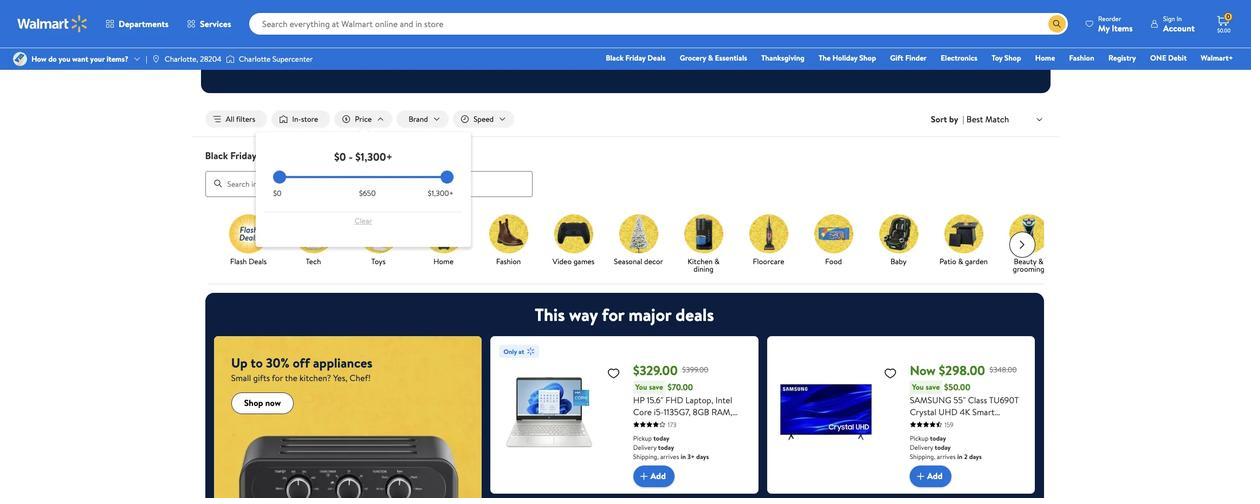 Task type: vqa. For each thing, say whether or not it's contained in the screenshot.
with
no



Task type: locate. For each thing, give the bounding box(es) containing it.
add
[[651, 471, 666, 483], [928, 471, 943, 483]]

1 horizontal spatial -
[[949, 418, 952, 430]]

0 vertical spatial -
[[349, 150, 353, 164]]

account
[[1164, 22, 1195, 34]]

add to cart image for $329.00
[[638, 470, 651, 483]]

1 vertical spatial $0
[[273, 188, 282, 199]]

add down pickup today delivery today shipping, arrives in 3+ days
[[651, 471, 666, 483]]

home down shop home image
[[434, 256, 454, 267]]

1 horizontal spatial for
[[602, 303, 625, 327]]

1 horizontal spatial fashion link
[[1065, 52, 1100, 64]]

1 vertical spatial deals
[[259, 149, 282, 163]]

in-store button
[[272, 111, 330, 128]]

1 pickup from the left
[[634, 434, 652, 443]]

appliances
[[313, 354, 373, 372]]

pickup inside pickup today delivery today shipping, arrives in 3+ days
[[634, 434, 652, 443]]

0 horizontal spatial fashion link
[[481, 214, 537, 268]]

1 horizontal spatial  image
[[152, 55, 160, 63]]

$0
[[334, 150, 346, 164], [273, 188, 282, 199]]

shop right the holiday
[[860, 53, 877, 63]]

one debit
[[1151, 53, 1188, 63]]

1 add to cart image from the left
[[638, 470, 651, 483]]

kitchen
[[688, 256, 713, 267]]

 image
[[226, 54, 235, 65]]

deals right flash at left bottom
[[249, 256, 267, 267]]

0
[[1227, 12, 1231, 21]]

at
[[519, 347, 525, 357]]

save inside you save $70.00 hp 15.6" fhd laptop, intel core i5-1135g7, 8gb ram, 256gb ssd, silver, windows 11 home, 15-dy2795wm
[[649, 382, 664, 393]]

shop
[[860, 53, 877, 63], [1005, 53, 1022, 63], [244, 398, 263, 410]]

sort and filter section element
[[192, 102, 1060, 137]]

today
[[654, 434, 670, 443], [931, 434, 947, 443], [658, 443, 675, 452], [935, 443, 951, 452]]

1 horizontal spatial save
[[926, 382, 940, 393]]

0 horizontal spatial pickup
[[634, 434, 652, 443]]

1 horizontal spatial pickup
[[910, 434, 929, 443]]

& inside patio & garden link
[[959, 256, 964, 267]]

& for dining
[[715, 256, 720, 267]]

electronics link
[[936, 52, 983, 64]]

to
[[251, 354, 263, 372]]

black friday deals down gifts.
[[606, 53, 666, 63]]

pickup inside pickup today delivery today shipping, arrives in 2 days
[[910, 434, 929, 443]]

add to cart image down pickup today delivery today shipping, arrives in 2 days
[[915, 470, 928, 483]]

shipping, inside pickup today delivery today shipping, arrives in 2 days
[[910, 452, 936, 462]]

fashion down shop fashion image
[[496, 256, 521, 267]]

1 shipping, from the left
[[634, 452, 659, 462]]

pickup for $329.00
[[634, 434, 652, 443]]

clear
[[355, 216, 372, 227]]

1 horizontal spatial shipping,
[[910, 452, 936, 462]]

add to cart image for now
[[915, 470, 928, 483]]

friday down gifts.
[[626, 53, 646, 63]]

for
[[602, 303, 625, 327], [272, 372, 283, 384]]

deals inside search box
[[259, 149, 282, 163]]

video games link
[[546, 214, 602, 268]]

1 horizontal spatial $1,300+
[[428, 188, 454, 199]]

uhd
[[939, 406, 958, 418]]

0 vertical spatial $1,300+
[[355, 150, 393, 164]]

in inside pickup today delivery today shipping, arrives in 3+ days
[[681, 452, 686, 462]]

$1300 range field
[[273, 176, 454, 178]]

gift finder
[[891, 53, 927, 63]]

1 vertical spatial for
[[272, 372, 283, 384]]

add to cart image down pickup today delivery today shipping, arrives in 3+ days
[[638, 470, 651, 483]]

delivery for now $298.00
[[910, 443, 934, 452]]

0 vertical spatial home link
[[1031, 52, 1061, 64]]

0 horizontal spatial $0
[[273, 188, 282, 199]]

2 add to cart image from the left
[[915, 470, 928, 483]]

shipping, inside pickup today delivery today shipping, arrives in 3+ days
[[634, 452, 659, 462]]

3+
[[688, 452, 695, 462]]

& inside grocery & essentials link
[[708, 53, 714, 63]]

$0 for $0
[[273, 188, 282, 199]]

2 save from the left
[[926, 382, 940, 393]]

& right the patio
[[959, 256, 964, 267]]

1 horizontal spatial black friday deals
[[606, 53, 666, 63]]

0 horizontal spatial you
[[636, 382, 648, 393]]

| right by on the top right of page
[[963, 113, 965, 125]]

pickup down television
[[910, 434, 929, 443]]

1 horizontal spatial friday
[[626, 53, 646, 63]]

& for garden
[[959, 256, 964, 267]]

- up $0 range field
[[349, 150, 353, 164]]

delivery inside pickup today delivery today shipping, arrives in 3+ days
[[634, 443, 657, 452]]

supercenter
[[273, 54, 313, 64]]

2 pickup from the left
[[910, 434, 929, 443]]

add to cart image
[[638, 470, 651, 483], [915, 470, 928, 483]]

pickup today delivery today shipping, arrives in 3+ days
[[634, 434, 709, 462]]

essentials
[[715, 53, 748, 63]]

add button
[[634, 466, 675, 488], [910, 466, 952, 488]]

delivery down (new)
[[910, 443, 934, 452]]

Search in deals search field
[[205, 171, 533, 197]]

$1,300+ up shop home image
[[428, 188, 454, 199]]

1 horizontal spatial add
[[928, 471, 943, 483]]

gift
[[891, 53, 904, 63]]

1 horizontal spatial in
[[958, 452, 963, 462]]

0 horizontal spatial add
[[651, 471, 666, 483]]

add button for now
[[910, 466, 952, 488]]

0 vertical spatial black
[[606, 53, 624, 63]]

0 vertical spatial home
[[1036, 53, 1056, 63]]

add button down pickup today delivery today shipping, arrives in 3+ days
[[634, 466, 675, 488]]

black
[[606, 53, 624, 63], [205, 149, 228, 163]]

for right way
[[602, 303, 625, 327]]

2 shipping, from the left
[[910, 452, 936, 462]]

1 arrives from the left
[[661, 452, 679, 462]]

last.
[[586, 59, 597, 68]]

1 horizontal spatial $0
[[334, 150, 346, 164]]

fashion left registry link
[[1070, 53, 1095, 63]]

0 horizontal spatial arrives
[[661, 452, 679, 462]]

shop now button
[[231, 393, 294, 415]]

tech link
[[285, 214, 342, 268]]

$650
[[359, 188, 376, 199]]

1 horizontal spatial you
[[913, 382, 924, 393]]

shop toys image
[[359, 214, 398, 254]]

save up samsung
[[926, 382, 940, 393]]

1 add from the left
[[651, 471, 666, 483]]

$1,300+
[[355, 150, 393, 164], [428, 188, 454, 199]]

black down epic savings. top gifts. don't miss it!
[[606, 53, 624, 63]]

0 horizontal spatial add to cart image
[[638, 470, 651, 483]]

shipping, down (new)
[[910, 452, 936, 462]]

add to cart image inside "$329.00" group
[[638, 470, 651, 483]]

pickup
[[634, 434, 652, 443], [910, 434, 929, 443]]

arrives down 15-
[[661, 452, 679, 462]]

arrives for $329.00
[[661, 452, 679, 462]]

11
[[741, 418, 747, 430]]

kitchen & dining link
[[676, 214, 732, 275]]

2 vertical spatial deals
[[249, 256, 267, 267]]

1 add button from the left
[[634, 466, 675, 488]]

0 horizontal spatial black friday deals
[[205, 149, 282, 163]]

0 horizontal spatial black
[[205, 149, 228, 163]]

15-
[[661, 430, 672, 442]]

add button for $329.00
[[634, 466, 675, 488]]

video
[[553, 256, 572, 267]]

2 you from the left
[[913, 382, 924, 393]]

shop home image
[[424, 214, 463, 254]]

in-
[[737, 59, 744, 68]]

decor
[[645, 256, 664, 267]]

2
[[965, 452, 968, 462]]

how do you want your items?
[[31, 54, 129, 64]]

| right items?
[[146, 54, 147, 64]]

0 horizontal spatial in
[[681, 452, 686, 462]]

1 save from the left
[[649, 382, 664, 393]]

shop kitchen & dining image
[[684, 214, 724, 254]]

0 horizontal spatial shop
[[244, 398, 263, 410]]

1 horizontal spatial add button
[[910, 466, 952, 488]]

1 vertical spatial friday
[[230, 149, 257, 163]]

1 vertical spatial home
[[434, 256, 454, 267]]

0 horizontal spatial -
[[349, 150, 353, 164]]

2 days from the left
[[970, 452, 982, 462]]

days right 2 on the right of page
[[970, 452, 982, 462]]

& right beauty at the right bottom of the page
[[1039, 256, 1044, 267]]

shop seasonal image
[[619, 214, 658, 254]]

hp
[[634, 394, 645, 406]]

1 horizontal spatial fashion
[[1070, 53, 1095, 63]]

speed
[[474, 114, 494, 125]]

arrives inside pickup today delivery today shipping, arrives in 2 days
[[938, 452, 956, 462]]

0 horizontal spatial delivery
[[634, 443, 657, 452]]

pickup today delivery today shipping, arrives in 2 days
[[910, 434, 982, 462]]

0 horizontal spatial days
[[697, 452, 709, 462]]

no
[[598, 59, 607, 68]]

1 horizontal spatial days
[[970, 452, 982, 462]]

& right not
[[708, 53, 714, 63]]

gifts
[[253, 372, 270, 384]]

1 horizontal spatial add to cart image
[[915, 470, 928, 483]]

you down now
[[913, 382, 924, 393]]

$1,300+ up $0 range field
[[355, 150, 393, 164]]

windows
[[706, 418, 739, 430]]

add button inside "$329.00" group
[[634, 466, 675, 488]]

shop right "toy"
[[1005, 53, 1022, 63]]

$329.00 group
[[499, 345, 750, 488]]

in left 3+
[[681, 452, 686, 462]]

deals down in-store button
[[259, 149, 282, 163]]

shop floorcare image
[[750, 214, 789, 254]]

now
[[910, 361, 936, 380]]

| inside sort and filter section element
[[963, 113, 965, 125]]

2 add from the left
[[928, 471, 943, 483]]

debit
[[1169, 53, 1188, 63]]

deals down don't
[[648, 53, 666, 63]]

flash
[[230, 256, 247, 267]]

days right 3+
[[697, 452, 709, 462]]

0 horizontal spatial  image
[[13, 52, 27, 66]]

in left 2 on the right of page
[[958, 452, 963, 462]]

$0.00
[[1218, 27, 1231, 34]]

15.6"
[[647, 394, 664, 406]]

days inside pickup today delivery today shipping, arrives in 2 days
[[970, 452, 982, 462]]

dy2795wm
[[672, 430, 712, 442]]

0 horizontal spatial |
[[146, 54, 147, 64]]

1 vertical spatial home link
[[416, 214, 472, 268]]

1 vertical spatial fashion link
[[481, 214, 537, 268]]

$0 - $1,300+
[[334, 150, 393, 164]]

0 vertical spatial deals
[[648, 53, 666, 63]]

days for now $298.00
[[970, 452, 982, 462]]

save inside you save $50.00 samsung 55" class tu690t crystal uhd 4k smart television - un55tu690tfxza (new)
[[926, 382, 940, 393]]

the holiday shop
[[819, 53, 877, 63]]

home
[[1036, 53, 1056, 63], [434, 256, 454, 267]]

shipping, down home,
[[634, 452, 659, 462]]

games
[[574, 256, 595, 267]]

1 horizontal spatial |
[[963, 113, 965, 125]]

days for $329.00
[[697, 452, 709, 462]]

delivery down home,
[[634, 443, 657, 452]]

days inside pickup today delivery today shipping, arrives in 3+ days
[[697, 452, 709, 462]]

you inside you save $70.00 hp 15.6" fhd laptop, intel core i5-1135g7, 8gb ram, 256gb ssd, silver, windows 11 home, 15-dy2795wm
[[636, 382, 648, 393]]

1 you from the left
[[636, 382, 648, 393]]

walmart black friday deals for days image
[[526, 0, 726, 19]]

grocery
[[680, 53, 707, 63]]

in for now
[[958, 452, 963, 462]]

0 horizontal spatial home link
[[416, 214, 472, 268]]

black up 'search' icon
[[205, 149, 228, 163]]

1 horizontal spatial arrives
[[938, 452, 956, 462]]

arrives left 2 on the right of page
[[938, 452, 956, 462]]

- left the 4k
[[949, 418, 952, 430]]

0 horizontal spatial fashion
[[496, 256, 521, 267]]

1 vertical spatial -
[[949, 418, 952, 430]]

0 vertical spatial black friday deals
[[606, 53, 666, 63]]

items
[[662, 59, 677, 68]]

& for grooming
[[1039, 256, 1044, 267]]

4k
[[960, 406, 971, 418]]

shop left now
[[244, 398, 263, 410]]

0 vertical spatial friday
[[626, 53, 646, 63]]

0 vertical spatial for
[[602, 303, 625, 327]]

2 delivery from the left
[[910, 443, 934, 452]]

0 horizontal spatial for
[[272, 372, 283, 384]]

delivery inside pickup today delivery today shipping, arrives in 2 days
[[910, 443, 934, 452]]

checks.
[[621, 59, 641, 68]]

1 vertical spatial fashion
[[496, 256, 521, 267]]

0 horizontal spatial shipping,
[[634, 452, 659, 462]]

add inside "$329.00" group
[[651, 471, 666, 483]]

home down search icon on the top
[[1036, 53, 1056, 63]]

only at
[[504, 347, 525, 357]]

samsung
[[910, 394, 952, 406]]

0 vertical spatial fashion link
[[1065, 52, 1100, 64]]

0 horizontal spatial friday
[[230, 149, 257, 163]]

1 delivery from the left
[[634, 443, 657, 452]]

black friday deals link
[[601, 52, 671, 64]]

pickup down 256gb
[[634, 434, 652, 443]]

8gb
[[693, 406, 710, 418]]

& inside "kitchen & dining"
[[715, 256, 720, 267]]

search icon image
[[1053, 20, 1062, 28]]

add button down pickup today delivery today shipping, arrives in 2 days
[[910, 466, 952, 488]]

one debit link
[[1146, 52, 1192, 64]]

&
[[708, 53, 714, 63], [715, 256, 720, 267], [959, 256, 964, 267], [1039, 256, 1044, 267]]

2 add button from the left
[[910, 466, 952, 488]]

save for $329.00
[[649, 382, 664, 393]]

 image left "charlotte,"
[[152, 55, 160, 63]]

walmart image
[[17, 15, 88, 33]]

deals
[[676, 303, 715, 327]]

save up 15.6"
[[649, 382, 664, 393]]

2 in from the left
[[958, 452, 963, 462]]

for left the on the left bottom of page
[[272, 372, 283, 384]]

0 horizontal spatial save
[[649, 382, 664, 393]]

friday down filters
[[230, 149, 257, 163]]

in inside pickup today delivery today shipping, arrives in 2 days
[[958, 452, 963, 462]]

you inside you save $50.00 samsung 55" class tu690t crystal uhd 4k smart television - un55tu690tfxza (new)
[[913, 382, 924, 393]]

sort
[[932, 113, 948, 125]]

arrives inside pickup today delivery today shipping, arrives in 3+ days
[[661, 452, 679, 462]]

1 in from the left
[[681, 452, 686, 462]]

1 vertical spatial black
[[205, 149, 228, 163]]

$0 range field
[[273, 176, 454, 178]]

0 horizontal spatial add button
[[634, 466, 675, 488]]

 image left how
[[13, 52, 27, 66]]

brand button
[[397, 111, 449, 128]]

0 vertical spatial $0
[[334, 150, 346, 164]]

one
[[1151, 53, 1167, 63]]

1 vertical spatial |
[[963, 113, 965, 125]]

black friday deals down filters
[[205, 149, 282, 163]]

1 days from the left
[[697, 452, 709, 462]]

0 horizontal spatial home
[[434, 256, 454, 267]]

silver,
[[681, 418, 704, 430]]

flash deals
[[230, 256, 267, 267]]

now
[[265, 398, 281, 410]]

1 vertical spatial black friday deals
[[205, 149, 282, 163]]

only
[[504, 347, 517, 357]]

up to 30% off appliances small gifts for the kitchen? yes, chef!
[[231, 354, 373, 384]]

1 horizontal spatial delivery
[[910, 443, 934, 452]]

& right the dining
[[715, 256, 720, 267]]

$298.00
[[939, 361, 986, 380]]

add down pickup today delivery today shipping, arrives in 2 days
[[928, 471, 943, 483]]

& inside beauty & grooming
[[1039, 256, 1044, 267]]

do
[[48, 54, 57, 64]]

2 arrives from the left
[[938, 452, 956, 462]]

 image for charlotte, 28204
[[152, 55, 160, 63]]

sort by |
[[932, 113, 965, 125]]

arrives for now
[[938, 452, 956, 462]]

1 horizontal spatial black
[[606, 53, 624, 63]]

television
[[910, 418, 947, 430]]

you up hp
[[636, 382, 648, 393]]

up
[[231, 354, 248, 372]]

kitchen?
[[300, 372, 331, 384]]

delivery for $329.00
[[634, 443, 657, 452]]

it!
[[714, 32, 726, 50]]

black inside black friday deals search box
[[205, 149, 228, 163]]

shop inside button
[[244, 398, 263, 410]]

fashion
[[1070, 53, 1095, 63], [496, 256, 521, 267]]

 image
[[13, 52, 27, 66], [152, 55, 160, 63]]



Task type: describe. For each thing, give the bounding box(es) containing it.
savings.
[[549, 32, 593, 50]]

seasonal decor
[[614, 256, 664, 267]]

store
[[301, 114, 318, 125]]

reorder my items
[[1099, 14, 1134, 34]]

 image for how do you want your items?
[[13, 52, 27, 66]]

kitchen & dining
[[688, 256, 720, 275]]

toy shop link
[[987, 52, 1027, 64]]

electronics
[[941, 53, 978, 63]]

beauty
[[1015, 256, 1037, 267]]

floorcare link
[[741, 214, 797, 268]]

search image
[[214, 180, 223, 188]]

not
[[692, 59, 701, 68]]

quantities.
[[514, 59, 543, 68]]

major
[[629, 303, 672, 327]]

way
[[569, 303, 598, 327]]

sign in account
[[1164, 14, 1195, 34]]

1 horizontal spatial shop
[[860, 53, 877, 63]]

thanksgiving
[[762, 53, 805, 63]]

sign
[[1164, 14, 1176, 23]]

small
[[231, 372, 251, 384]]

how
[[31, 54, 47, 64]]

you save $50.00 samsung 55" class tu690t crystal uhd 4k smart television - un55tu690tfxza (new)
[[910, 382, 1026, 442]]

beauty & grooming
[[1013, 256, 1045, 275]]

speed button
[[453, 111, 515, 128]]

seasonal decor link
[[611, 214, 667, 268]]

black inside black friday deals link
[[606, 53, 624, 63]]

$0 for $0 - $1,300+
[[334, 150, 346, 164]]

filters
[[236, 114, 255, 125]]

shop patio & garden image
[[945, 214, 984, 254]]

departments
[[119, 18, 169, 30]]

flash deals image
[[229, 214, 268, 254]]

best
[[967, 113, 984, 125]]

add for $329.00
[[651, 471, 666, 483]]

miss
[[686, 32, 711, 50]]

shop baby image
[[880, 214, 919, 254]]

1 horizontal spatial home link
[[1031, 52, 1061, 64]]

by
[[950, 113, 959, 125]]

shop video games image
[[554, 214, 593, 254]]

in
[[1177, 14, 1183, 23]]

$329.00
[[634, 361, 678, 380]]

video games
[[553, 256, 595, 267]]

charlotte
[[239, 54, 271, 64]]

crystal
[[910, 406, 937, 418]]

shop food image
[[815, 214, 854, 254]]

$70.00
[[668, 382, 694, 394]]

while
[[545, 59, 560, 68]]

off
[[293, 354, 310, 372]]

rain
[[608, 59, 619, 68]]

patio & garden link
[[936, 214, 992, 268]]

this way for major deals
[[535, 303, 715, 327]]

shop fashion image
[[489, 214, 528, 254]]

garden
[[966, 256, 988, 267]]

toys
[[372, 256, 386, 267]]

patio & garden
[[940, 256, 988, 267]]

shipping, for now
[[910, 452, 936, 462]]

30%
[[266, 354, 290, 372]]

your
[[90, 54, 105, 64]]

registry link
[[1104, 52, 1142, 64]]

55"
[[954, 394, 966, 406]]

baby link
[[871, 214, 927, 268]]

0 vertical spatial |
[[146, 54, 147, 64]]

yes,
[[333, 372, 348, 384]]

$348.00
[[990, 365, 1017, 376]]

best match
[[967, 113, 1010, 125]]

want
[[72, 54, 88, 64]]

may
[[679, 59, 690, 68]]

food link
[[806, 214, 862, 268]]

registry
[[1109, 53, 1137, 63]]

& for essentials
[[708, 53, 714, 63]]

grooming
[[1013, 264, 1045, 275]]

- inside you save $50.00 samsung 55" class tu690t crystal uhd 4k smart television - un55tu690tfxza (new)
[[949, 418, 952, 430]]

clear button
[[273, 213, 454, 230]]

next slide for chipmodulewithimages list image
[[1010, 232, 1036, 258]]

for inside up to 30% off appliances small gifts for the kitchen? yes, chef!
[[272, 372, 283, 384]]

tu690t
[[990, 394, 1019, 406]]

finder
[[906, 53, 927, 63]]

pickup for now
[[910, 434, 929, 443]]

all filters
[[226, 114, 255, 125]]

black friday deals inside search box
[[205, 149, 282, 163]]

1 vertical spatial $1,300+
[[428, 188, 454, 199]]

friday inside black friday deals link
[[626, 53, 646, 63]]

the
[[285, 372, 298, 384]]

save for now
[[926, 382, 940, 393]]

in-
[[292, 114, 301, 125]]

charlotte,
[[165, 54, 198, 64]]

home,
[[634, 430, 659, 442]]

best match button
[[965, 112, 1047, 126]]

fhd
[[666, 394, 684, 406]]

Black Friday Deals search field
[[192, 149, 1060, 197]]

services button
[[178, 11, 241, 37]]

sign in to add to favorites list, samsung 55" class tu690t crystal uhd 4k smart television - un55tu690tfxza (new) image
[[884, 367, 897, 380]]

brand
[[409, 114, 428, 125]]

don't
[[651, 32, 683, 50]]

in-store
[[292, 114, 318, 125]]

the holiday shop link
[[814, 52, 881, 64]]

be
[[703, 59, 710, 68]]

0 vertical spatial fashion
[[1070, 53, 1095, 63]]

store.
[[744, 59, 760, 68]]

sign in to add to favorites list, hp 15.6" fhd laptop, intel core i5-1135g7, 8gb ram, 256gb ssd, silver, windows 11 home, 15-dy2795wm image
[[607, 367, 621, 380]]

seasonal
[[614, 256, 643, 267]]

you for now $298.00
[[913, 382, 924, 393]]

0 horizontal spatial $1,300+
[[355, 150, 393, 164]]

toy shop
[[992, 53, 1022, 63]]

shop tech image
[[294, 214, 333, 254]]

shop beauty & grooming image
[[1010, 214, 1049, 254]]

now $298.00 $348.00
[[910, 361, 1017, 380]]

match
[[986, 113, 1010, 125]]

you for $329.00
[[636, 382, 648, 393]]

Walmart Site-Wide search field
[[249, 13, 1069, 35]]

services
[[200, 18, 231, 30]]

2 horizontal spatial shop
[[1005, 53, 1022, 63]]

shipping, for $329.00
[[634, 452, 659, 462]]

add for now
[[928, 471, 943, 483]]

friday inside black friday deals search box
[[230, 149, 257, 163]]

in for $329.00
[[681, 452, 686, 462]]

grocery & essentials
[[680, 53, 748, 63]]

Search search field
[[249, 13, 1069, 35]]

1 horizontal spatial home
[[1036, 53, 1056, 63]]

grocery & essentials link
[[675, 52, 753, 64]]

you save $70.00 hp 15.6" fhd laptop, intel core i5-1135g7, 8gb ram, 256gb ssd, silver, windows 11 home, 15-dy2795wm
[[634, 382, 747, 442]]



